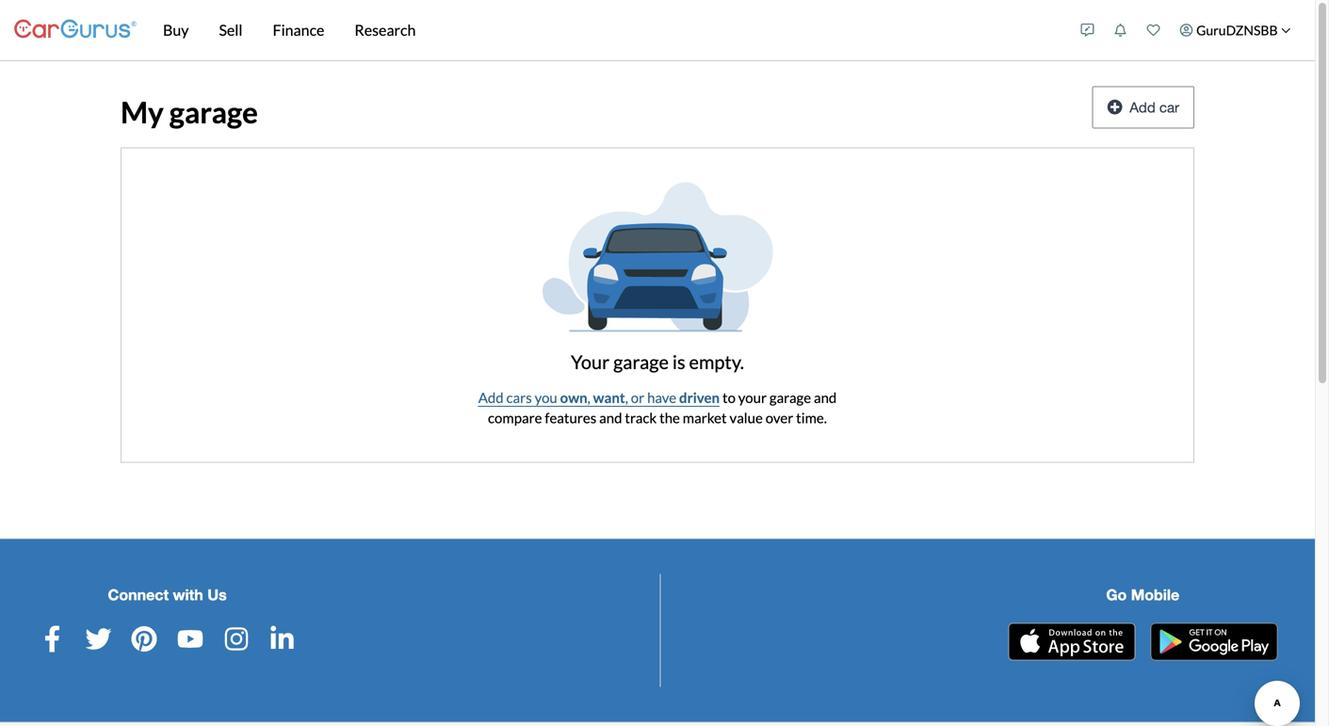 Task type: describe. For each thing, give the bounding box(es) containing it.
market
[[683, 409, 727, 426]]

linkedin image
[[269, 626, 295, 653]]

open notifications image
[[1114, 24, 1127, 37]]

2 , from the left
[[625, 389, 628, 406]]

saved cars image
[[1147, 24, 1160, 37]]

your
[[571, 351, 610, 374]]

plus circle image
[[1107, 100, 1123, 115]]

youtube image
[[177, 626, 203, 653]]

finance button
[[258, 0, 340, 60]]

gurudznsbb
[[1197, 22, 1278, 38]]

garage for my
[[169, 94, 258, 130]]

to
[[723, 389, 736, 406]]

value
[[730, 409, 763, 426]]

your
[[738, 389, 767, 406]]

add a car review image
[[1081, 24, 1094, 37]]

go
[[1106, 586, 1127, 604]]

gurudznsbb button
[[1170, 4, 1301, 57]]

mobile
[[1131, 586, 1180, 604]]

features
[[545, 409, 597, 426]]

track
[[625, 409, 657, 426]]

your garage is empty.
[[571, 351, 744, 374]]

garage for your
[[613, 351, 669, 374]]

twitter image
[[85, 626, 112, 653]]

is
[[673, 351, 686, 374]]

chevron down image
[[1281, 25, 1291, 35]]

add for add car
[[1130, 99, 1156, 115]]

cargurus logo homepage link link
[[14, 3, 137, 57]]

download on the app store image
[[1008, 623, 1136, 661]]



Task type: vqa. For each thing, say whether or not it's contained in the screenshot.
Sell
yes



Task type: locate. For each thing, give the bounding box(es) containing it.
us
[[208, 586, 227, 604]]

1 vertical spatial and
[[599, 409, 622, 426]]

buy
[[163, 21, 189, 39]]

and up time.
[[814, 389, 837, 406]]

add car
[[1130, 99, 1180, 115]]

garage
[[169, 94, 258, 130], [613, 351, 669, 374], [770, 389, 811, 406]]

2 vertical spatial garage
[[770, 389, 811, 406]]

cargurus logo homepage link image
[[14, 3, 137, 57]]

add cars you own , want , or have driven
[[478, 389, 720, 406]]

1 vertical spatial add
[[478, 389, 504, 406]]

1 vertical spatial garage
[[613, 351, 669, 374]]

car
[[1160, 99, 1180, 115]]

0 horizontal spatial garage
[[169, 94, 258, 130]]

buy button
[[148, 0, 204, 60]]

1 horizontal spatial ,
[[625, 389, 628, 406]]

,
[[588, 389, 591, 406], [625, 389, 628, 406]]

menu bar
[[137, 0, 1071, 60]]

or
[[631, 389, 645, 406]]

go mobile
[[1106, 586, 1180, 604]]

sell
[[219, 21, 243, 39]]

, left want
[[588, 389, 591, 406]]

1 horizontal spatial garage
[[613, 351, 669, 374]]

get it on google play image
[[1151, 623, 1278, 661]]

2 horizontal spatial garage
[[770, 389, 811, 406]]

finance
[[273, 21, 325, 39]]

garage up or
[[613, 351, 669, 374]]

1 , from the left
[[588, 389, 591, 406]]

facebook image
[[39, 626, 66, 653]]

you
[[535, 389, 558, 406]]

driven
[[679, 389, 720, 406]]

connect
[[108, 586, 169, 604]]

compare
[[488, 409, 542, 426]]

want
[[593, 389, 625, 406]]

connect with us
[[108, 586, 227, 604]]

0 vertical spatial add
[[1130, 99, 1156, 115]]

add left car
[[1130, 99, 1156, 115]]

add
[[1130, 99, 1156, 115], [478, 389, 504, 406]]

the
[[660, 409, 680, 426]]

0 vertical spatial garage
[[169, 94, 258, 130]]

0 horizontal spatial ,
[[588, 389, 591, 406]]

1 horizontal spatial add
[[1130, 99, 1156, 115]]

research
[[355, 21, 416, 39]]

garage inside to your garage and compare features and track the market value over time.
[[770, 389, 811, 406]]

garage up over
[[770, 389, 811, 406]]

garage right my
[[169, 94, 258, 130]]

with
[[173, 586, 203, 604]]

0 horizontal spatial add
[[478, 389, 504, 406]]

add left cars
[[478, 389, 504, 406]]

pinterest image
[[131, 626, 158, 653]]

empty.
[[689, 351, 744, 374]]

and
[[814, 389, 837, 406], [599, 409, 622, 426]]

add for add cars you own , want , or have driven
[[478, 389, 504, 406]]

research button
[[340, 0, 431, 60]]

cars
[[506, 389, 532, 406]]

own
[[560, 389, 588, 406]]

0 vertical spatial and
[[814, 389, 837, 406]]

menu bar containing buy
[[137, 0, 1071, 60]]

my
[[121, 94, 164, 130]]

time.
[[796, 409, 827, 426]]

sell button
[[204, 0, 258, 60]]

my garage
[[121, 94, 258, 130]]

user icon image
[[1180, 24, 1193, 37]]

and down want
[[599, 409, 622, 426]]

have
[[647, 389, 677, 406]]

, left or
[[625, 389, 628, 406]]

1 horizontal spatial and
[[814, 389, 837, 406]]

instagram image
[[223, 626, 249, 653]]

0 horizontal spatial and
[[599, 409, 622, 426]]

over
[[766, 409, 794, 426]]

add inside button
[[1130, 99, 1156, 115]]

gurudznsbb menu
[[1071, 4, 1301, 57]]

add car button
[[1092, 86, 1195, 128]]

to your garage and compare features and track the market value over time.
[[488, 389, 837, 426]]



